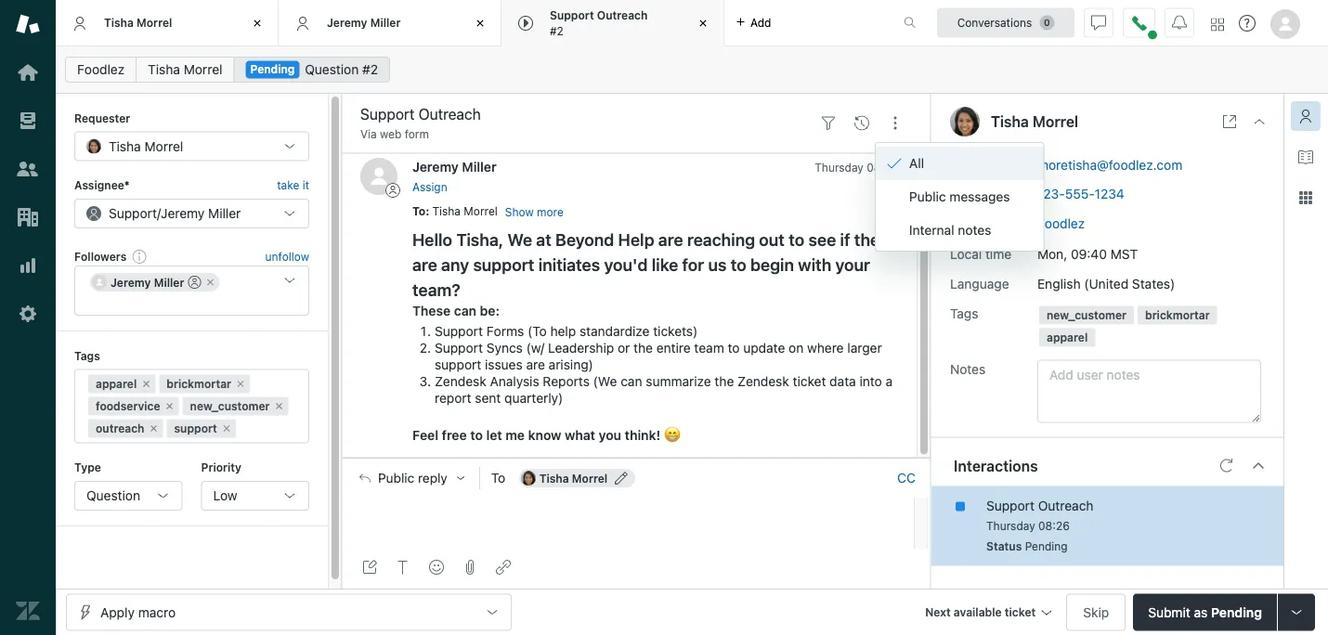 Task type: locate. For each thing, give the bounding box(es) containing it.
0 horizontal spatial can
[[454, 303, 476, 318]]

1 vertical spatial can
[[621, 373, 642, 389]]

to right us
[[731, 255, 746, 274]]

0 vertical spatial close image
[[248, 14, 267, 33]]

2 vertical spatial are
[[526, 357, 545, 372]]

0 vertical spatial question
[[305, 62, 359, 77]]

thursday 08:26 text field up status
[[986, 520, 1070, 533]]

0 horizontal spatial foodlez link
[[65, 57, 137, 83]]

to
[[412, 204, 426, 217], [491, 471, 505, 486]]

1 vertical spatial outreach
[[1038, 498, 1094, 513]]

tisha inside secondary 'element'
[[148, 62, 180, 77]]

notes
[[958, 222, 991, 238]]

the right 'or'
[[633, 340, 653, 355]]

what
[[565, 427, 595, 443]]

foodlez link down '123-'
[[1037, 216, 1085, 231]]

0 vertical spatial the
[[633, 340, 653, 355]]

status
[[986, 540, 1022, 553]]

2 vertical spatial support
[[174, 422, 217, 435]]

support / jeremy miller
[[109, 206, 241, 221]]

ticket left data
[[793, 373, 826, 389]]

0 horizontal spatial to
[[412, 204, 426, 217]]

1 horizontal spatial #2
[[550, 24, 564, 37]]

2 close image from the left
[[694, 14, 712, 33]]

foodlez up requester
[[77, 62, 125, 77]]

next available ticket button
[[917, 594, 1059, 634]]

tisha morrel down what
[[539, 472, 608, 485]]

Subject field
[[357, 103, 808, 125]]

ticket right available at bottom
[[1005, 606, 1036, 619]]

jeremy miller up question #2
[[327, 16, 401, 29]]

1 vertical spatial thursday 08:26 text field
[[986, 520, 1070, 533]]

foodlez down '123-'
[[1037, 216, 1085, 231]]

1 vertical spatial foodlez link
[[1037, 216, 1085, 231]]

public inside public reply 'dropdown button'
[[378, 471, 414, 486]]

tisha right zendesk support 'image'
[[104, 16, 134, 29]]

0 horizontal spatial thursday
[[815, 161, 864, 174]]

0 horizontal spatial close image
[[248, 14, 267, 33]]

ticket actions image
[[888, 116, 903, 131]]

to for to
[[491, 471, 505, 486]]

0 horizontal spatial new_customer
[[190, 400, 270, 413]]

1 vertical spatial close image
[[1252, 114, 1267, 129]]

begin
[[750, 255, 794, 274]]

pending right as
[[1211, 605, 1262, 620]]

any
[[441, 255, 469, 274]]

jeremy down info on adding followers image
[[111, 276, 151, 289]]

0 vertical spatial new_customer
[[1047, 309, 1127, 322]]

feel free to let me know what you think! 😁️
[[412, 427, 677, 443]]

tisha down tisha morrel "tab" in the top of the page
[[148, 62, 180, 77]]

question inside secondary 'element'
[[305, 62, 359, 77]]

are down "(w/"
[[526, 357, 545, 372]]

pending
[[250, 63, 295, 76], [1025, 540, 1068, 553], [1211, 605, 1262, 620]]

support up report
[[435, 357, 481, 372]]

0 horizontal spatial question
[[86, 488, 140, 503]]

secondary element
[[56, 51, 1328, 88]]

question button
[[74, 481, 182, 511]]

assign
[[412, 180, 447, 193]]

1 horizontal spatial pending
[[1025, 540, 1068, 553]]

jeremy
[[327, 16, 367, 29], [412, 159, 459, 174], [161, 206, 205, 221], [111, 276, 151, 289]]

morrel up "tisha morrel" link
[[137, 16, 172, 29]]

arising)
[[549, 357, 593, 372]]

1 vertical spatial brickmortar
[[166, 378, 231, 391]]

summarize
[[646, 373, 711, 389]]

1 vertical spatial apparel
[[96, 378, 137, 391]]

are up 'like'
[[658, 229, 683, 249]]

:
[[426, 204, 429, 217]]

2 horizontal spatial are
[[658, 229, 683, 249]]

to inside to : tisha morrel show more
[[412, 204, 426, 217]]

customer context image
[[1298, 109, 1313, 124]]

#2 down jeremy miller tab
[[362, 62, 378, 77]]

1 horizontal spatial ticket
[[1005, 606, 1036, 619]]

the down team
[[715, 373, 734, 389]]

thursday down filter icon
[[815, 161, 864, 174]]

zendesk down update
[[738, 373, 789, 389]]

brickmortar down states)
[[1145, 309, 1210, 322]]

public inside public messages menu item
[[909, 189, 946, 204]]

where
[[807, 340, 844, 355]]

1 vertical spatial to
[[491, 471, 505, 486]]

brickmortar inside the brickmortar apparel
[[1145, 309, 1210, 322]]

outreach for support outreach thursday 08:26 status pending
[[1038, 498, 1094, 513]]

thursday
[[815, 161, 864, 174], [986, 520, 1035, 533]]

remove image
[[140, 379, 152, 390], [235, 379, 246, 390], [164, 401, 175, 412], [274, 401, 285, 412], [148, 423, 159, 434], [221, 423, 232, 434]]

1 horizontal spatial close image
[[694, 14, 712, 33]]

foodlez link
[[65, 57, 137, 83], [1037, 216, 1085, 231]]

08:26
[[867, 161, 898, 174], [1038, 520, 1070, 533]]

pending right status
[[1025, 540, 1068, 553]]

0 vertical spatial ticket
[[793, 373, 826, 389]]

jeremy inside 'option'
[[111, 276, 151, 289]]

tisha morrel inside secondary 'element'
[[148, 62, 222, 77]]

show
[[505, 205, 534, 218]]

jeremy miller for jeremy miller 'option'
[[111, 276, 184, 289]]

take it button
[[277, 176, 309, 195]]

0 vertical spatial 08:26
[[867, 161, 898, 174]]

tab containing support outreach
[[502, 0, 724, 46]]

morrel up 'moretisha@foodlez.com' button
[[1033, 113, 1078, 130]]

Thursday 08:26 text field
[[815, 161, 898, 174], [986, 520, 1070, 533]]

1 vertical spatial the
[[715, 373, 734, 389]]

insert emojis image
[[429, 560, 444, 575]]

update
[[743, 340, 785, 355]]

1 vertical spatial jeremy miller
[[111, 276, 184, 289]]

0 horizontal spatial jeremy miller
[[111, 276, 184, 289]]

interactions
[[954, 457, 1038, 475]]

tisha morrel up "tisha morrel" link
[[104, 16, 172, 29]]

tisha right :
[[432, 204, 461, 217]]

remove image for outreach
[[148, 423, 159, 434]]

tisha morrel inside requester element
[[109, 138, 183, 154]]

apparel inside the brickmortar apparel
[[1047, 331, 1088, 344]]

the
[[633, 340, 653, 355], [715, 373, 734, 389]]

public reply button
[[343, 459, 479, 498]]

pending left question #2
[[250, 63, 295, 76]]

tisha inside requester element
[[109, 138, 141, 154]]

apparel
[[1047, 331, 1088, 344], [96, 378, 137, 391]]

apparel down english
[[1047, 331, 1088, 344]]

thursday 08:26 text field down events icon
[[815, 161, 898, 174]]

at
[[536, 229, 551, 249]]

support inside support outreach thursday 08:26 status pending
[[986, 498, 1035, 513]]

1 vertical spatial #2
[[362, 62, 378, 77]]

hide composer image
[[629, 451, 644, 465]]

tisha morrel inside "tab"
[[104, 16, 172, 29]]

team?
[[412, 280, 460, 300]]

all menu item
[[876, 147, 1043, 180]]

reports
[[543, 373, 590, 389]]

on
[[789, 340, 804, 355]]

low
[[213, 488, 237, 503]]

1 horizontal spatial to
[[491, 471, 505, 486]]

jeremy miller down info on adding followers image
[[111, 276, 184, 289]]

0 horizontal spatial 08:26
[[867, 161, 898, 174]]

issues
[[485, 357, 523, 372]]

close image
[[471, 14, 489, 33], [694, 14, 712, 33]]

1 horizontal spatial thursday 08:26 text field
[[986, 520, 1070, 533]]

0 vertical spatial pending
[[250, 63, 295, 76]]

1 horizontal spatial the
[[715, 373, 734, 389]]

0 horizontal spatial thursday 08:26 text field
[[815, 161, 898, 174]]

jeremy inside assignee* element
[[161, 206, 205, 221]]

1 vertical spatial 08:26
[[1038, 520, 1070, 533]]

1 vertical spatial support
[[435, 357, 481, 372]]

0 horizontal spatial ticket
[[793, 373, 826, 389]]

priority
[[201, 461, 241, 474]]

0 horizontal spatial close image
[[471, 14, 489, 33]]

these
[[412, 303, 451, 318]]

jeremy miller option
[[90, 273, 220, 292]]

morrel down tisha morrel "tab" in the top of the page
[[184, 62, 222, 77]]

to for to : tisha morrel show more
[[412, 204, 426, 217]]

0 vertical spatial outreach
[[597, 9, 648, 22]]

support inside assignee* element
[[109, 206, 157, 221]]

0 vertical spatial apparel
[[1047, 331, 1088, 344]]

macro
[[138, 605, 176, 620]]

close image inside tisha morrel "tab"
[[248, 14, 267, 33]]

public for public reply
[[378, 471, 414, 486]]

0 horizontal spatial foodlez
[[77, 62, 125, 77]]

(we
[[593, 373, 617, 389]]

remove image for apparel
[[140, 379, 152, 390]]

new_customer up the priority
[[190, 400, 270, 413]]

main element
[[0, 0, 56, 635]]

1 horizontal spatial public
[[909, 189, 946, 204]]

morrel inside requester element
[[144, 138, 183, 154]]

outreach inside support outreach thursday 08:26 status pending
[[1038, 498, 1094, 513]]

1 horizontal spatial tags
[[950, 306, 978, 321]]

tab
[[502, 0, 724, 46]]

1 vertical spatial are
[[412, 255, 437, 274]]

submit as pending
[[1148, 605, 1262, 620]]

1 horizontal spatial are
[[526, 357, 545, 372]]

1 horizontal spatial can
[[621, 373, 642, 389]]

0 horizontal spatial zendesk
[[435, 373, 486, 389]]

1 vertical spatial pending
[[1025, 540, 1068, 553]]

1 horizontal spatial foodlez
[[1037, 216, 1085, 231]]

miller up question #2
[[370, 16, 401, 29]]

0 horizontal spatial public
[[378, 471, 414, 486]]

foodlez
[[77, 62, 125, 77], [1037, 216, 1085, 231]]

morrel inside to : tisha morrel show more
[[464, 204, 498, 217]]

jeremy miller inside tab
[[327, 16, 401, 29]]

support inside support outreach #2
[[550, 9, 594, 22]]

cc
[[897, 471, 916, 486]]

jeremy up assign "button"
[[412, 159, 459, 174]]

apparel up foodservice
[[96, 378, 137, 391]]

0 vertical spatial foodlez
[[77, 62, 125, 77]]

brickmortar up the priority
[[166, 378, 231, 391]]

ticket inside hello tisha, we at beyond help are reaching out to see if there are any support initiates you'd like for us to begin with your team? these can be: support forms (to help standardize tickets) support syncs (w/ leadership or the entire team to update on where larger support issues are arising) zendesk analysis reports (we can summarize the zendesk ticket data into a report sent quarterly)
[[793, 373, 826, 389]]

morrel up /
[[144, 138, 183, 154]]

tisha right user icon
[[991, 113, 1029, 130]]

0 horizontal spatial the
[[633, 340, 653, 355]]

0 vertical spatial thursday 08:26 text field
[[815, 161, 898, 174]]

remove image for brickmortar
[[235, 379, 246, 390]]

question #2
[[305, 62, 378, 77]]

1 horizontal spatial 08:26
[[1038, 520, 1070, 533]]

public up 'internal'
[[909, 189, 946, 204]]

tags up foodservice
[[74, 349, 100, 362]]

tags down language
[[950, 306, 978, 321]]

0 vertical spatial public
[[909, 189, 946, 204]]

user is an agent image
[[188, 276, 201, 289]]

free
[[442, 427, 467, 443]]

0 vertical spatial support
[[473, 255, 534, 274]]

miller up to : tisha morrel show more
[[462, 159, 497, 174]]

Public reply composer text field
[[351, 498, 908, 537]]

tabs tab list
[[56, 0, 884, 46]]

zendesk support image
[[16, 12, 40, 36]]

requester element
[[74, 131, 309, 161]]

to
[[789, 229, 805, 249], [731, 255, 746, 274], [728, 340, 740, 355], [470, 427, 483, 443]]

1 vertical spatial thursday
[[986, 520, 1035, 533]]

1 vertical spatial question
[[86, 488, 140, 503]]

question inside question popup button
[[86, 488, 140, 503]]

jeremy down requester element
[[161, 206, 205, 221]]

0 vertical spatial are
[[658, 229, 683, 249]]

morrel up the tisha,
[[464, 204, 498, 217]]

0 vertical spatial #2
[[550, 24, 564, 37]]

view more details image
[[1222, 114, 1237, 129]]

are down hello
[[412, 255, 437, 274]]

question down type
[[86, 488, 140, 503]]

there
[[854, 229, 895, 249]]

1 horizontal spatial new_customer
[[1047, 309, 1127, 322]]

standardize
[[580, 323, 650, 339]]

1 horizontal spatial apparel
[[1047, 331, 1088, 344]]

followers
[[74, 250, 127, 263]]

question down jeremy miller tab
[[305, 62, 359, 77]]

2 vertical spatial pending
[[1211, 605, 1262, 620]]

button displays agent's chat status as invisible. image
[[1091, 15, 1106, 30]]

1 horizontal spatial question
[[305, 62, 359, 77]]

555-
[[1065, 186, 1095, 201]]

1 vertical spatial public
[[378, 471, 414, 486]]

available
[[954, 606, 1002, 619]]

internal notes
[[909, 222, 991, 238]]

123-
[[1037, 186, 1065, 201]]

to down assign "button"
[[412, 204, 426, 217]]

thursday inside support outreach thursday 08:26 status pending
[[986, 520, 1035, 533]]

to left moretisha@foodlez.com icon
[[491, 471, 505, 486]]

1 vertical spatial new_customer
[[190, 400, 270, 413]]

zendesk
[[435, 373, 486, 389], [738, 373, 789, 389]]

outreach for support outreach #2
[[597, 9, 648, 22]]

can left be:
[[454, 303, 476, 318]]

support up the priority
[[174, 422, 217, 435]]

public left reply on the bottom
[[378, 471, 414, 486]]

foodlez inside secondary 'element'
[[77, 62, 125, 77]]

1 horizontal spatial jeremy miller
[[327, 16, 401, 29]]

0 horizontal spatial tags
[[74, 349, 100, 362]]

question for question #2
[[305, 62, 359, 77]]

notifications image
[[1172, 15, 1187, 30]]

question
[[305, 62, 359, 77], [86, 488, 140, 503]]

1 horizontal spatial zendesk
[[738, 373, 789, 389]]

draft mode image
[[362, 560, 377, 575]]

1 horizontal spatial brickmortar
[[1145, 309, 1210, 322]]

avatar image
[[360, 157, 397, 194]]

show more button
[[505, 203, 564, 220]]

reporting image
[[16, 254, 40, 278]]

to left let on the left bottom
[[470, 427, 483, 443]]

reaching
[[687, 229, 755, 249]]

thursday up status
[[986, 520, 1035, 533]]

09:40
[[1071, 246, 1107, 261]]

you
[[599, 427, 621, 443]]

tisha morrel down requester
[[109, 138, 183, 154]]

Add user notes text field
[[1037, 360, 1261, 423]]

conversations
[[957, 16, 1032, 29]]

states)
[[1132, 276, 1175, 291]]

1 close image from the left
[[471, 14, 489, 33]]

close image
[[248, 14, 267, 33], [1252, 114, 1267, 129]]

reply
[[418, 471, 447, 486]]

jeremy miller inside 'option'
[[111, 276, 184, 289]]

hello tisha, we at beyond help are reaching out to see if there are any support initiates you'd like for us to begin with your team? these can be: support forms (to help standardize tickets) support syncs (w/ leadership or the entire team to update on where larger support issues are arising) zendesk analysis reports (we can summarize the zendesk ticket data into a report sent quarterly)
[[412, 229, 895, 405]]

jeremy up question #2
[[327, 16, 367, 29]]

tisha down requester
[[109, 138, 141, 154]]

zendesk products image
[[1211, 18, 1224, 31]]

0 horizontal spatial #2
[[362, 62, 378, 77]]

ticket inside popup button
[[1005, 606, 1036, 619]]

can right the (we
[[621, 373, 642, 389]]

1 horizontal spatial thursday
[[986, 520, 1035, 533]]

miller left user is an agent image
[[154, 276, 184, 289]]

support down we
[[473, 255, 534, 274]]

zendesk up report
[[435, 373, 486, 389]]

new_customer
[[1047, 309, 1127, 322], [190, 400, 270, 413]]

foodlez link up requester
[[65, 57, 137, 83]]

via
[[360, 128, 377, 141]]

miller inside tab
[[370, 16, 401, 29]]

take
[[277, 179, 299, 192]]

jeremy miller tab
[[279, 0, 502, 46]]

org.
[[950, 216, 976, 232]]

knowledge image
[[1298, 150, 1313, 164]]

0 vertical spatial to
[[412, 204, 426, 217]]

hello
[[412, 229, 452, 249]]

get help image
[[1239, 15, 1256, 32]]

it
[[302, 179, 309, 192]]

0 horizontal spatial outreach
[[597, 9, 648, 22]]

assign button
[[412, 178, 447, 195]]

public messages menu item
[[876, 180, 1043, 214]]

support for support outreach #2
[[550, 9, 594, 22]]

1 zendesk from the left
[[435, 373, 486, 389]]

0 horizontal spatial pending
[[250, 63, 295, 76]]

next available ticket
[[925, 606, 1036, 619]]

tisha morrel down tisha morrel "tab" in the top of the page
[[148, 62, 222, 77]]

moretisha@foodlez.com image
[[521, 471, 536, 486]]

0 vertical spatial jeremy miller
[[327, 16, 401, 29]]

#2 inside support outreach #2
[[550, 24, 564, 37]]

outreach inside support outreach #2
[[597, 9, 648, 22]]

0 horizontal spatial brickmortar
[[166, 378, 231, 391]]

brickmortar for brickmortar
[[166, 378, 231, 391]]

#2 up subject field on the top of the page
[[550, 24, 564, 37]]

1 vertical spatial ticket
[[1005, 606, 1036, 619]]

0 vertical spatial can
[[454, 303, 476, 318]]

0 vertical spatial brickmortar
[[1145, 309, 1210, 322]]

miller right /
[[208, 206, 241, 221]]

1 horizontal spatial outreach
[[1038, 498, 1094, 513]]

new_customer down english (united states)
[[1047, 309, 1127, 322]]

menu
[[875, 142, 1044, 252]]

1 vertical spatial foodlez
[[1037, 216, 1085, 231]]



Task type: describe. For each thing, give the bounding box(es) containing it.
1 vertical spatial tags
[[74, 349, 100, 362]]

apps image
[[1298, 190, 1313, 205]]

skip button
[[1066, 594, 1126, 631]]

views image
[[16, 109, 40, 133]]

add button
[[724, 0, 782, 46]]

morrel inside "tab"
[[137, 16, 172, 29]]

low button
[[201, 481, 309, 511]]

1 horizontal spatial foodlez link
[[1037, 216, 1085, 231]]

organizations image
[[16, 205, 40, 229]]

help
[[550, 323, 576, 339]]

question for question
[[86, 488, 140, 503]]

unfollow button
[[265, 248, 309, 265]]

tickets)
[[653, 323, 698, 339]]

larger
[[847, 340, 882, 355]]

me
[[506, 427, 525, 443]]

remove image for foodservice
[[164, 401, 175, 412]]

support for support / jeremy miller
[[109, 206, 157, 221]]

remove image for new_customer
[[274, 401, 285, 412]]

0 vertical spatial foodlez link
[[65, 57, 137, 83]]

via web form
[[360, 128, 429, 141]]

support outreach #2
[[550, 9, 648, 37]]

0 horizontal spatial apparel
[[96, 378, 137, 391]]

local time
[[950, 246, 1012, 261]]

#2 inside secondary 'element'
[[362, 62, 378, 77]]

(w/
[[526, 340, 544, 355]]

local
[[950, 246, 982, 261]]

syncs
[[486, 340, 523, 355]]

type
[[74, 461, 101, 474]]

phone
[[950, 187, 988, 202]]

jeremy miller link
[[412, 159, 497, 174]]

1 horizontal spatial close image
[[1252, 114, 1267, 129]]

initiates
[[538, 255, 600, 274]]

menu containing all
[[875, 142, 1044, 252]]

events image
[[854, 116, 869, 131]]

jeremy inside tab
[[327, 16, 367, 29]]

be:
[[480, 303, 500, 318]]

public messages
[[909, 189, 1010, 204]]

messages
[[950, 189, 1010, 204]]

/
[[157, 206, 161, 221]]

millerjeremy500@gmail.com image
[[92, 275, 107, 290]]

language
[[950, 276, 1009, 291]]

😁️
[[664, 427, 677, 443]]

all
[[909, 156, 924, 171]]

to : tisha morrel show more
[[412, 204, 564, 218]]

08:26 inside support outreach thursday 08:26 status pending
[[1038, 520, 1070, 533]]

time
[[985, 246, 1012, 261]]

pending inside secondary 'element'
[[250, 63, 295, 76]]

foodservice
[[96, 400, 160, 413]]

123-555-1234 link
[[1037, 186, 1125, 201]]

remove image
[[205, 277, 216, 288]]

beyond
[[555, 229, 614, 249]]

admin image
[[16, 302, 40, 326]]

forms
[[486, 323, 524, 339]]

think!
[[625, 427, 660, 443]]

leadership
[[548, 340, 614, 355]]

2 horizontal spatial pending
[[1211, 605, 1262, 620]]

english
[[1037, 276, 1081, 291]]

form
[[405, 128, 429, 141]]

jeremy inside jeremy miller assign
[[412, 159, 459, 174]]

0 vertical spatial thursday
[[815, 161, 864, 174]]

out
[[759, 229, 785, 249]]

tisha inside "tab"
[[104, 16, 134, 29]]

tisha right moretisha@foodlez.com icon
[[539, 472, 569, 485]]

to right out
[[789, 229, 805, 249]]

close image inside jeremy miller tab
[[471, 14, 489, 33]]

moretisha@foodlez.com button
[[932, 150, 1284, 180]]

customers image
[[16, 157, 40, 181]]

english (united states)
[[1037, 276, 1175, 291]]

tisha morrel link
[[136, 57, 234, 83]]

assignee* element
[[74, 199, 309, 228]]

tisha inside to : tisha morrel show more
[[432, 204, 461, 217]]

pending inside support outreach thursday 08:26 status pending
[[1025, 540, 1068, 553]]

displays possible ticket submission types image
[[1289, 605, 1304, 620]]

into
[[860, 373, 882, 389]]

(united
[[1084, 276, 1129, 291]]

miller inside 'option'
[[154, 276, 184, 289]]

remove image for support
[[221, 423, 232, 434]]

123-555-1234
[[1037, 186, 1125, 201]]

internal
[[909, 222, 954, 238]]

to right team
[[728, 340, 740, 355]]

report
[[435, 390, 471, 405]]

0 vertical spatial tags
[[950, 306, 978, 321]]

feel
[[412, 427, 438, 443]]

user image
[[950, 107, 980, 137]]

team
[[694, 340, 724, 355]]

internal notes menu item
[[876, 214, 1043, 247]]

moretisha@foodlez.com
[[1037, 157, 1183, 172]]

0 horizontal spatial are
[[412, 255, 437, 274]]

filter image
[[821, 116, 836, 131]]

us
[[708, 255, 727, 274]]

thursday 08:26
[[815, 161, 898, 174]]

tisha morrel tab
[[56, 0, 279, 46]]

brickmortar for brickmortar apparel
[[1145, 309, 1210, 322]]

entire
[[656, 340, 691, 355]]

(to
[[528, 323, 547, 339]]

help
[[618, 229, 654, 249]]

morrel inside secondary 'element'
[[184, 62, 222, 77]]

jeremy miller for jeremy miller tab
[[327, 16, 401, 29]]

edit user image
[[615, 472, 628, 485]]

miller inside jeremy miller assign
[[462, 159, 497, 174]]

support for support outreach thursday 08:26 status pending
[[986, 498, 1035, 513]]

unfollow
[[265, 250, 309, 263]]

public reply
[[378, 471, 447, 486]]

or
[[618, 340, 630, 355]]

quarterly)
[[504, 390, 563, 405]]

brickmortar apparel
[[1047, 309, 1210, 344]]

let
[[486, 427, 502, 443]]

zendesk image
[[16, 599, 40, 623]]

like
[[652, 255, 678, 274]]

for
[[682, 255, 704, 274]]

2 zendesk from the left
[[738, 373, 789, 389]]

next
[[925, 606, 951, 619]]

info on adding followers image
[[132, 249, 147, 264]]

followers element
[[74, 266, 309, 316]]

if
[[840, 229, 850, 249]]

get started image
[[16, 60, 40, 85]]

we
[[507, 229, 532, 249]]

mst
[[1111, 246, 1138, 261]]

add attachment image
[[463, 560, 477, 575]]

support outreach thursday 08:26 status pending
[[986, 498, 1094, 553]]

format text image
[[396, 560, 410, 575]]

web
[[380, 128, 402, 141]]

a
[[886, 373, 893, 389]]

conversations button
[[937, 8, 1075, 38]]

morrel left edit user icon
[[572, 472, 608, 485]]

add link (cmd k) image
[[496, 560, 511, 575]]

outreach
[[96, 422, 144, 435]]

tisha morrel right user icon
[[991, 113, 1078, 130]]

your
[[835, 255, 870, 274]]

apply
[[100, 605, 135, 620]]

miller inside assignee* element
[[208, 206, 241, 221]]

more
[[537, 205, 564, 218]]

1234
[[1095, 186, 1125, 201]]

public for public messages
[[909, 189, 946, 204]]



Task type: vqa. For each thing, say whether or not it's contained in the screenshot.
Public reply composer Text Box
yes



